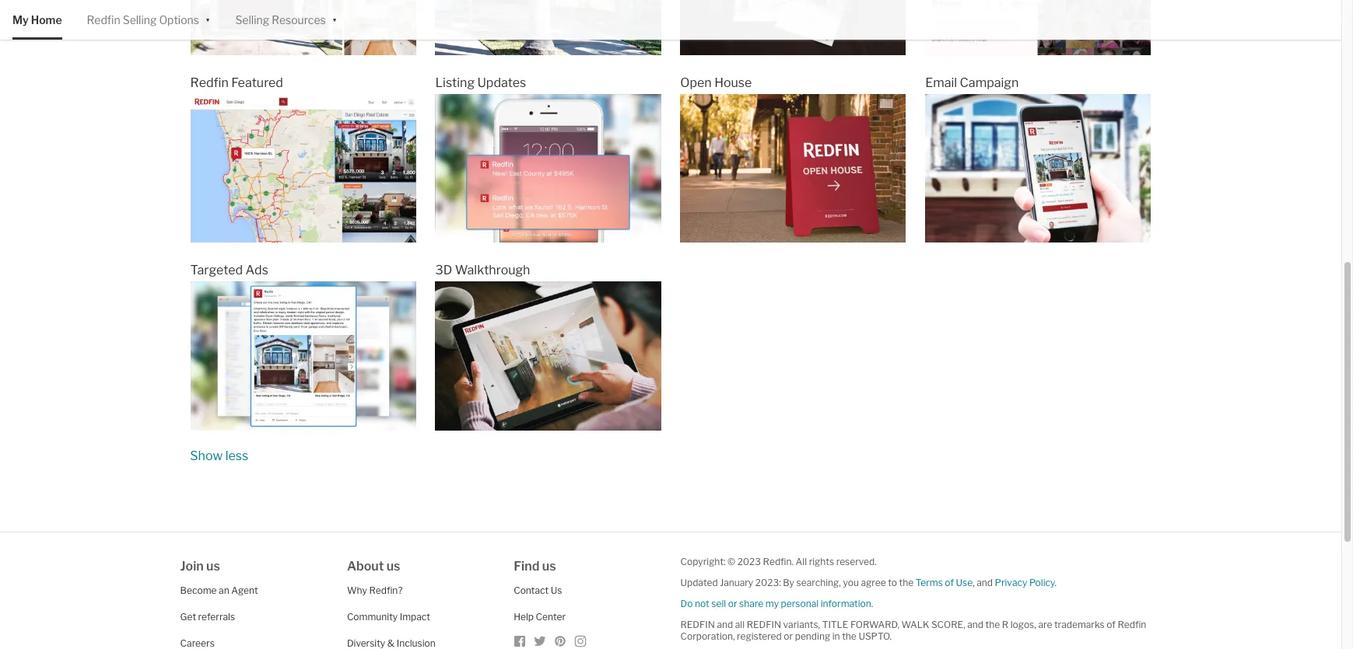 Task type: locate. For each thing, give the bounding box(es) containing it.
email
[[926, 76, 957, 90]]

1 selling from the left
[[123, 13, 157, 26]]

1 horizontal spatial the
[[899, 577, 914, 589]]

redfin left featured
[[190, 76, 229, 90]]

redfin and all redfin variants, title forward, walk score, and the r logos, are trademarks of redfin corporation, registered or pending in the uspto.
[[681, 619, 1147, 643]]

terms of use link
[[916, 577, 973, 589]]

1 vertical spatial or
[[784, 631, 793, 643]]

of right trademarks
[[1107, 619, 1116, 631]]

selling resources ▾
[[235, 12, 337, 26]]

updated january 2023: by searching, you agree to the terms of use , and privacy policy .
[[681, 577, 1057, 589]]

center
[[536, 612, 566, 623]]

2 us from the left
[[387, 559, 400, 574]]

1 vertical spatial .
[[872, 598, 874, 610]]

1 horizontal spatial ▾
[[332, 12, 337, 25]]

redfin inside redfin selling options ▾
[[87, 13, 120, 26]]

help
[[514, 612, 534, 623]]

targeted
[[190, 263, 243, 278]]

house
[[715, 76, 752, 90]]

become
[[180, 585, 217, 597]]

reserved.
[[836, 556, 877, 568]]

the left r on the bottom right of the page
[[986, 619, 1000, 631]]

1 horizontal spatial .
[[1055, 577, 1057, 589]]

2 ▾ from the left
[[332, 12, 337, 25]]

contact
[[514, 585, 549, 597]]

options
[[159, 13, 199, 26]]

1 horizontal spatial of
[[1107, 619, 1116, 631]]

selling inside selling resources ▾
[[235, 13, 269, 26]]

2 redfin from the left
[[747, 619, 781, 631]]

diversity & inclusion button
[[347, 638, 436, 650]]

redfin
[[87, 13, 120, 26], [190, 76, 229, 90], [1118, 619, 1147, 631]]

redfin
[[681, 619, 715, 631], [747, 619, 781, 631]]

2 vertical spatial redfin
[[1118, 619, 1147, 631]]

2 horizontal spatial the
[[986, 619, 1000, 631]]

trademarks
[[1055, 619, 1105, 631]]

of
[[945, 577, 954, 589], [1107, 619, 1116, 631]]

personal
[[781, 598, 819, 610]]

0 horizontal spatial of
[[945, 577, 954, 589]]

campaign
[[960, 76, 1019, 90]]

the right to
[[899, 577, 914, 589]]

2023:
[[756, 577, 781, 589]]

0 vertical spatial redfin
[[87, 13, 120, 26]]

open house
[[680, 76, 752, 90]]

redfin selling options link
[[87, 0, 199, 40]]

1 horizontal spatial selling
[[235, 13, 269, 26]]

variants,
[[783, 619, 820, 631]]

score,
[[932, 619, 966, 631]]

redfin right trademarks
[[1118, 619, 1147, 631]]

us up redfin?
[[387, 559, 400, 574]]

join
[[180, 559, 204, 574]]

0 horizontal spatial selling
[[123, 13, 157, 26]]

redfin inside redfin and all redfin variants, title forward, walk score, and the r logos, are trademarks of redfin corporation, registered or pending in the uspto.
[[1118, 619, 1147, 631]]

0 horizontal spatial .
[[872, 598, 874, 610]]

the right in
[[842, 631, 857, 643]]

get referrals button
[[180, 612, 235, 623]]

2 horizontal spatial redfin
[[1118, 619, 1147, 631]]

share
[[739, 598, 764, 610]]

inclusion
[[397, 638, 436, 650]]

become an agent
[[180, 585, 258, 597]]

open house image
[[680, 94, 906, 243]]

&
[[387, 638, 395, 650]]

or
[[728, 598, 737, 610], [784, 631, 793, 643]]

1 us from the left
[[206, 559, 220, 574]]

rights
[[809, 556, 834, 568]]

. right privacy
[[1055, 577, 1057, 589]]

2 horizontal spatial us
[[542, 559, 556, 574]]

selling left resources
[[235, 13, 269, 26]]

or right 'sell'
[[728, 598, 737, 610]]

and
[[977, 577, 993, 589], [717, 619, 733, 631], [968, 619, 984, 631]]

us
[[206, 559, 220, 574], [387, 559, 400, 574], [542, 559, 556, 574]]

searching,
[[797, 577, 841, 589]]

.
[[1055, 577, 1057, 589], [872, 598, 874, 610]]

all
[[735, 619, 745, 631]]

1 vertical spatial redfin
[[190, 76, 229, 90]]

▾
[[205, 12, 210, 25], [332, 12, 337, 25]]

redfin pinterest image
[[554, 636, 567, 648]]

3d
[[435, 263, 452, 278]]

▾ right resources
[[332, 12, 337, 25]]

selling left options
[[123, 13, 157, 26]]

diversity
[[347, 638, 385, 650]]

free professional listing photos image
[[190, 0, 416, 55]]

join us
[[180, 559, 220, 574]]

1 horizontal spatial redfin
[[190, 76, 229, 90]]

,
[[973, 577, 975, 589]]

or inside redfin and all redfin variants, title forward, walk score, and the r logos, are trademarks of redfin corporation, registered or pending in the uspto.
[[784, 631, 793, 643]]

redfin down "not"
[[681, 619, 715, 631]]

us for about us
[[387, 559, 400, 574]]

0 horizontal spatial us
[[206, 559, 220, 574]]

local mls listing image
[[926, 0, 1151, 55]]

in
[[833, 631, 840, 643]]

selling
[[123, 13, 157, 26], [235, 13, 269, 26]]

use
[[956, 577, 973, 589]]

▾ inside redfin selling options ▾
[[205, 12, 210, 25]]

of left use
[[945, 577, 954, 589]]

redfin right home
[[87, 13, 120, 26]]

3 us from the left
[[542, 559, 556, 574]]

or left pending
[[784, 631, 793, 643]]

▾ right options
[[205, 12, 210, 25]]

january
[[720, 577, 754, 589]]

1 horizontal spatial us
[[387, 559, 400, 574]]

updates
[[478, 76, 526, 90]]

. down agree
[[872, 598, 874, 610]]

and left all at the bottom
[[717, 619, 733, 631]]

to
[[888, 577, 897, 589]]

community impact
[[347, 612, 430, 623]]

0 vertical spatial or
[[728, 598, 737, 610]]

1 redfin from the left
[[681, 619, 715, 631]]

2 selling from the left
[[235, 13, 269, 26]]

1 ▾ from the left
[[205, 12, 210, 25]]

0 horizontal spatial ▾
[[205, 12, 210, 25]]

you
[[843, 577, 859, 589]]

us right find
[[542, 559, 556, 574]]

email campaign
[[926, 76, 1019, 90]]

show less
[[190, 449, 248, 464]]

contact us
[[514, 585, 562, 597]]

community impact button
[[347, 612, 430, 623]]

0 horizontal spatial redfin
[[681, 619, 715, 631]]

redfin down my
[[747, 619, 781, 631]]

1 vertical spatial of
[[1107, 619, 1116, 631]]

1 horizontal spatial redfin
[[747, 619, 781, 631]]

targeted ads on redfin image
[[190, 282, 416, 431]]

0 horizontal spatial redfin
[[87, 13, 120, 26]]

referrals
[[198, 612, 235, 623]]

us right join
[[206, 559, 220, 574]]

listing
[[435, 76, 475, 90]]

1 horizontal spatial or
[[784, 631, 793, 643]]

sell
[[712, 598, 726, 610]]

copyright: © 2023 redfin. all rights reserved.
[[681, 556, 877, 568]]



Task type: describe. For each thing, give the bounding box(es) containing it.
about us
[[347, 559, 400, 574]]

by
[[783, 577, 795, 589]]

of inside redfin and all redfin variants, title forward, walk score, and the r logos, are trademarks of redfin corporation, registered or pending in the uspto.
[[1107, 619, 1116, 631]]

impact
[[400, 612, 430, 623]]

agent
[[231, 585, 258, 597]]

find
[[514, 559, 540, 574]]

us for find us
[[542, 559, 556, 574]]

redfin selling options ▾
[[87, 12, 210, 26]]

redfin 3d walkthrough™ image
[[435, 282, 661, 431]]

listing update emails image
[[435, 94, 661, 243]]

open
[[680, 76, 712, 90]]

registered
[[737, 631, 782, 643]]

resources
[[272, 13, 326, 26]]

redfin?
[[369, 585, 403, 597]]

my home
[[12, 13, 62, 26]]

contact us button
[[514, 585, 562, 597]]

why redfin? button
[[347, 585, 403, 597]]

careers button
[[180, 638, 215, 650]]

why
[[347, 585, 367, 597]]

redfin for redfin featured
[[190, 76, 229, 90]]

redfin for redfin selling options ▾
[[87, 13, 120, 26]]

selling inside redfin selling options ▾
[[123, 13, 157, 26]]

walkthrough
[[455, 263, 530, 278]]

forward,
[[851, 619, 900, 631]]

help center button
[[514, 612, 566, 623]]

community
[[347, 612, 398, 623]]

agree
[[861, 577, 886, 589]]

about
[[347, 559, 384, 574]]

0 horizontal spatial or
[[728, 598, 737, 610]]

redfin twitter image
[[534, 636, 547, 648]]

pending
[[795, 631, 831, 643]]

become an agent button
[[180, 585, 258, 597]]

less
[[225, 449, 248, 464]]

and right ,
[[977, 577, 993, 589]]

privacy policy link
[[995, 577, 1055, 589]]

featured
[[231, 76, 283, 90]]

corporation,
[[681, 631, 735, 643]]

selling resources link
[[235, 0, 326, 40]]

policy
[[1030, 577, 1055, 589]]

an
[[219, 585, 229, 597]]

updated
[[681, 577, 718, 589]]

redfin yard sign image
[[435, 0, 661, 55]]

all
[[796, 556, 807, 568]]

my
[[12, 13, 29, 26]]

home
[[31, 13, 62, 26]]

0 vertical spatial .
[[1055, 577, 1057, 589]]

are
[[1039, 619, 1053, 631]]

show less link
[[190, 449, 248, 464]]

redfin facebook image
[[514, 636, 526, 648]]

my home link
[[12, 0, 62, 40]]

find us
[[514, 559, 556, 574]]

title
[[822, 619, 849, 631]]

0 vertical spatial of
[[945, 577, 954, 589]]

careers
[[180, 638, 215, 650]]

not
[[695, 598, 710, 610]]

diversity & inclusion
[[347, 638, 436, 650]]

r
[[1002, 619, 1009, 631]]

premium placement on redfin image
[[190, 94, 416, 243]]

do
[[681, 598, 693, 610]]

do not sell or share my personal information link
[[681, 598, 872, 610]]

0 horizontal spatial the
[[842, 631, 857, 643]]

information
[[821, 598, 872, 610]]

targeted emails to homebuyers image
[[926, 94, 1151, 243]]

ads
[[246, 263, 268, 278]]

privacy
[[995, 577, 1028, 589]]

copyright:
[[681, 556, 726, 568]]

do not sell or share my personal information .
[[681, 598, 874, 610]]

walk
[[902, 619, 930, 631]]

us
[[551, 585, 562, 597]]

my
[[766, 598, 779, 610]]

3d walkthrough
[[435, 263, 530, 278]]

redfin featured
[[190, 76, 283, 90]]

listing updates
[[435, 76, 526, 90]]

redfin instagram image
[[575, 636, 587, 648]]

uspto.
[[859, 631, 892, 643]]

help center
[[514, 612, 566, 623]]

get
[[180, 612, 196, 623]]

redfin.
[[763, 556, 794, 568]]

show
[[190, 449, 223, 464]]

us for join us
[[206, 559, 220, 574]]

professional listing flyer image
[[680, 0, 906, 55]]

terms
[[916, 577, 943, 589]]

▾ inside selling resources ▾
[[332, 12, 337, 25]]

and right score,
[[968, 619, 984, 631]]

logos,
[[1011, 619, 1037, 631]]



Task type: vqa. For each thing, say whether or not it's contained in the screenshot.
Open House at the right of the page
yes



